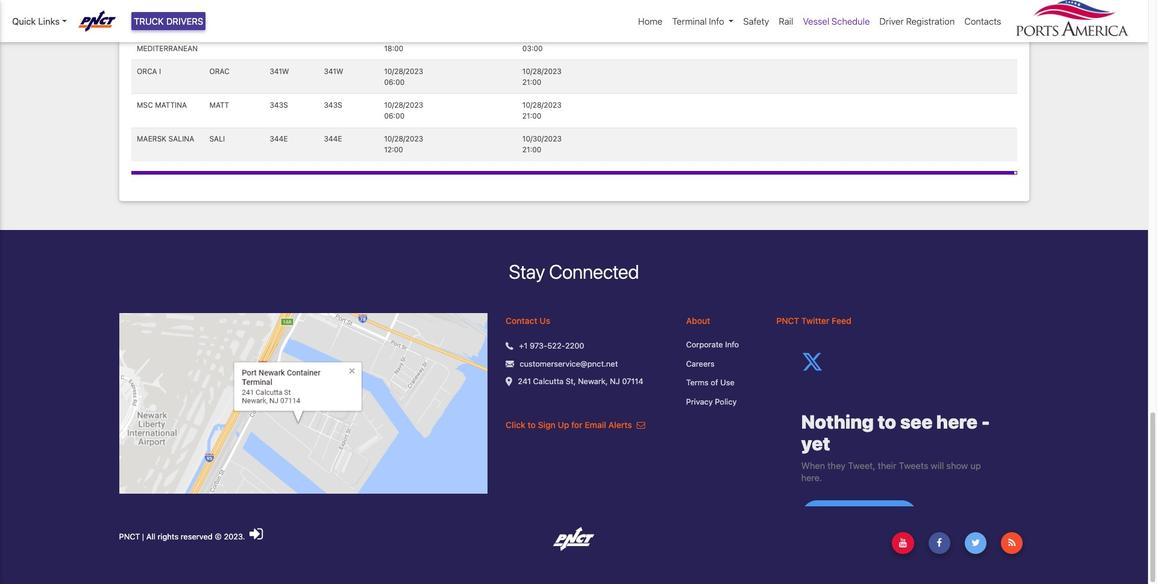 Task type: locate. For each thing, give the bounding box(es) containing it.
10/28/2023 21:00
[[523, 67, 562, 87], [523, 101, 562, 121]]

0 vertical spatial 06:00
[[384, 78, 405, 87]]

1 vertical spatial pnct
[[119, 533, 140, 542]]

2 343s from the left
[[324, 101, 342, 110]]

1 vertical spatial info
[[726, 340, 739, 350]]

21:00 up '10/30/2023'
[[523, 112, 542, 121]]

2 10/28/2023 21:00 from the top
[[523, 101, 562, 121]]

21:00 inside 10/30/2023 21:00
[[523, 145, 542, 155]]

privacy policy
[[687, 397, 737, 407]]

mattina
[[155, 101, 187, 110]]

click
[[506, 420, 526, 431]]

21:00 for 341w
[[523, 78, 542, 87]]

1 horizontal spatial 343s
[[324, 101, 342, 110]]

truck drivers
[[134, 16, 203, 27]]

10/28/2023 up 12:00
[[384, 135, 424, 144]]

10/28/2023 for 341w
[[384, 67, 424, 76]]

10/28/2023
[[384, 67, 424, 76], [523, 67, 562, 76], [384, 101, 424, 110], [523, 101, 562, 110], [384, 135, 424, 144]]

pnct for pnct | all rights reserved © 2023.
[[119, 533, 140, 542]]

msc mediterranean
[[137, 33, 198, 53]]

21:00 down 03:00
[[523, 78, 542, 87]]

0 vertical spatial 10/28/2023 06:00
[[384, 67, 424, 87]]

1 vertical spatial maersk
[[137, 135, 167, 144]]

1 vertical spatial msc
[[137, 101, 153, 110]]

10/28/2023 06:00 up 10/28/2023 12:00
[[384, 101, 424, 121]]

1 10/28/2023 21:00 from the top
[[523, 67, 562, 87]]

msc mattina
[[137, 101, 187, 110]]

0 vertical spatial 10/28/2023 21:00
[[523, 67, 562, 87]]

careers
[[687, 359, 715, 369]]

10/30/2023
[[523, 135, 562, 144]]

1 vertical spatial 06:00
[[384, 112, 405, 121]]

06:00 up 10/28/2023 12:00
[[384, 112, 405, 121]]

1 343s from the left
[[270, 101, 288, 110]]

stay connected
[[509, 260, 639, 283]]

info up careers link
[[726, 340, 739, 350]]

links
[[38, 16, 60, 27]]

truck drivers link
[[131, 12, 206, 30]]

10/28/2023 up '10/30/2023'
[[523, 101, 562, 110]]

sign in image
[[250, 527, 263, 543]]

10/28/2023 21:00 down 03:00
[[523, 67, 562, 87]]

0 horizontal spatial 344e
[[270, 135, 288, 144]]

alerts
[[609, 420, 632, 431]]

0 horizontal spatial info
[[709, 16, 725, 27]]

2200
[[566, 341, 585, 351]]

maersk inside maersk makatu
[[137, 0, 167, 8]]

st,
[[566, 377, 576, 387]]

orac
[[210, 67, 230, 76]]

18:00
[[384, 44, 404, 53]]

sali
[[210, 135, 225, 144]]

safety
[[744, 16, 770, 27]]

driver
[[880, 16, 904, 27]]

2 maersk from the top
[[137, 135, 167, 144]]

home
[[639, 16, 663, 27]]

10/28/2023 for 343s
[[384, 101, 424, 110]]

2 vertical spatial 21:00
[[523, 145, 542, 155]]

10/28/2023 06:00 down 18:00
[[384, 67, 424, 87]]

344e
[[270, 135, 288, 144], [324, 135, 342, 144]]

06:00
[[384, 78, 405, 87], [384, 112, 405, 121]]

0 vertical spatial maersk
[[137, 0, 167, 8]]

1 msc from the top
[[137, 33, 153, 42]]

10/28/2023 down 18:00
[[384, 67, 424, 76]]

0 vertical spatial 21:00
[[523, 78, 542, 87]]

msc inside msc mediterranean
[[137, 33, 153, 42]]

06:00 down 18:00
[[384, 78, 405, 87]]

2 10/28/2023 06:00 from the top
[[384, 101, 424, 121]]

reserved
[[181, 533, 213, 542]]

makatu
[[137, 10, 167, 19]]

maersk up the makatu
[[137, 0, 167, 8]]

maersk for maersk salina
[[137, 135, 167, 144]]

10/28/2023 06:00 for 341w
[[384, 67, 424, 87]]

quick
[[12, 16, 36, 27]]

1 maersk from the top
[[137, 0, 167, 8]]

terms of use
[[687, 378, 735, 388]]

pnct left |
[[119, 533, 140, 542]]

contacts link
[[960, 10, 1007, 33]]

maersk salina
[[137, 135, 194, 144]]

msc for msc mattina
[[137, 101, 153, 110]]

maersk makatu
[[137, 0, 167, 19]]

1 horizontal spatial 344e
[[324, 135, 342, 144]]

10/28/2023 21:00 for 343s
[[523, 101, 562, 121]]

1 horizontal spatial info
[[726, 340, 739, 350]]

0 horizontal spatial 343s
[[270, 101, 288, 110]]

vessel schedule
[[803, 16, 870, 27]]

maersk left salina
[[137, 135, 167, 144]]

10/28/2023 up 10/28/2023 12:00
[[384, 101, 424, 110]]

quick links link
[[12, 14, 67, 28]]

1 vertical spatial 10/28/2023 21:00
[[523, 101, 562, 121]]

orca
[[137, 67, 157, 76]]

corporate info
[[687, 340, 739, 350]]

2 21:00 from the top
[[523, 112, 542, 121]]

i
[[159, 67, 161, 76]]

customerservice@pnct.net
[[520, 359, 618, 369]]

0 vertical spatial info
[[709, 16, 725, 27]]

corporate info link
[[687, 340, 759, 351]]

1 horizontal spatial 341w
[[324, 67, 344, 76]]

0 vertical spatial pnct
[[777, 316, 800, 326]]

contact us
[[506, 316, 551, 326]]

1 06:00 from the top
[[384, 78, 405, 87]]

1 21:00 from the top
[[523, 78, 542, 87]]

3 21:00 from the top
[[523, 145, 542, 155]]

341w
[[270, 67, 289, 76], [324, 67, 344, 76]]

1 vertical spatial 21:00
[[523, 112, 542, 121]]

pnct left twitter
[[777, 316, 800, 326]]

2 344e from the left
[[324, 135, 342, 144]]

customerservice@pnct.net link
[[520, 359, 618, 370]]

2 msc from the top
[[137, 101, 153, 110]]

03:00
[[523, 44, 543, 53]]

0 horizontal spatial 341w
[[270, 67, 289, 76]]

nj
[[610, 377, 620, 387]]

21:00 down '10/30/2023'
[[523, 145, 542, 155]]

1 10/28/2023 06:00 from the top
[[384, 67, 424, 87]]

msc left mattina
[[137, 101, 153, 110]]

10/28/2023 21:00 up '10/30/2023'
[[523, 101, 562, 121]]

2 341w from the left
[[324, 67, 344, 76]]

1 horizontal spatial pnct
[[777, 316, 800, 326]]

06:00 for 341w
[[384, 78, 405, 87]]

12:00
[[384, 145, 403, 155]]

medi
[[210, 33, 227, 42]]

salina
[[169, 135, 194, 144]]

info right terminal
[[709, 16, 725, 27]]

343s
[[270, 101, 288, 110], [324, 101, 342, 110]]

2 06:00 from the top
[[384, 112, 405, 121]]

10/28/2023 06:00
[[384, 67, 424, 87], [384, 101, 424, 121]]

0 horizontal spatial pnct
[[119, 533, 140, 542]]

pnct
[[777, 316, 800, 326], [119, 533, 140, 542]]

241 calcutta st, newark, nj 07114
[[518, 377, 644, 387]]

+1
[[519, 341, 528, 351]]

msc down truck
[[137, 33, 153, 42]]

0 vertical spatial msc
[[137, 33, 153, 42]]

1 vertical spatial 10/28/2023 06:00
[[384, 101, 424, 121]]



Task type: vqa. For each thing, say whether or not it's contained in the screenshot.
Safety LINK
yes



Task type: describe. For each thing, give the bounding box(es) containing it.
10/28/2023 for 344e
[[384, 135, 424, 144]]

973-
[[530, 341, 548, 351]]

10/30/2023 21:00
[[523, 135, 562, 155]]

contact
[[506, 316, 538, 326]]

click to sign up for email alerts link
[[506, 420, 646, 431]]

terms of use link
[[687, 378, 759, 389]]

us
[[540, 316, 551, 326]]

quick links
[[12, 16, 60, 27]]

registration
[[907, 16, 955, 27]]

21:00 for 343s
[[523, 112, 542, 121]]

pnct | all rights reserved © 2023.
[[119, 533, 247, 542]]

contacts
[[965, 16, 1002, 27]]

connected
[[549, 260, 639, 283]]

all
[[146, 533, 156, 542]]

terminal info link
[[668, 10, 739, 33]]

info for corporate info
[[726, 340, 739, 350]]

pnct twitter feed
[[777, 316, 852, 326]]

10/28/2023 21:00 for 341w
[[523, 67, 562, 87]]

schedule
[[832, 16, 870, 27]]

stay
[[509, 260, 545, 283]]

terminal
[[673, 16, 707, 27]]

use
[[721, 378, 735, 388]]

vessel
[[803, 16, 830, 27]]

241 calcutta st, newark, nj 07114 link
[[518, 376, 644, 388]]

matt
[[210, 101, 229, 110]]

rail
[[779, 16, 794, 27]]

07114
[[622, 377, 644, 387]]

10/28/2023 06:00 for 343s
[[384, 101, 424, 121]]

privacy
[[687, 397, 713, 407]]

pnct for pnct twitter feed
[[777, 316, 800, 326]]

to
[[528, 420, 536, 431]]

21:00 for 344e
[[523, 145, 542, 155]]

522-
[[548, 341, 566, 351]]

privacy policy link
[[687, 397, 759, 408]]

home link
[[634, 10, 668, 33]]

1 344e from the left
[[270, 135, 288, 144]]

info for terminal info
[[709, 16, 725, 27]]

mediterranean
[[137, 44, 198, 53]]

06:00 for 343s
[[384, 112, 405, 121]]

10/28/2023 12:00
[[384, 135, 424, 155]]

policy
[[715, 397, 737, 407]]

feed
[[832, 316, 852, 326]]

rights
[[158, 533, 179, 542]]

maersk for maersk makatu
[[137, 0, 167, 8]]

of
[[711, 378, 719, 388]]

email
[[585, 420, 607, 431]]

vessel schedule link
[[799, 10, 875, 33]]

careers link
[[687, 359, 759, 370]]

newark,
[[578, 377, 608, 387]]

+1 973-522-2200
[[519, 341, 585, 351]]

twitter
[[802, 316, 830, 326]]

sign
[[538, 420, 556, 431]]

corporate
[[687, 340, 724, 350]]

rail link
[[774, 10, 799, 33]]

2023.
[[224, 533, 245, 542]]

|
[[142, 533, 144, 542]]

truck
[[134, 16, 164, 27]]

©
[[215, 533, 222, 542]]

for
[[572, 420, 583, 431]]

drivers
[[166, 16, 203, 27]]

10/28/2023 down 03:00
[[523, 67, 562, 76]]

up
[[558, 420, 570, 431]]

envelope o image
[[637, 422, 646, 430]]

241
[[518, 377, 531, 387]]

terms
[[687, 378, 709, 388]]

safety link
[[739, 10, 774, 33]]

about
[[687, 316, 711, 326]]

driver registration link
[[875, 10, 960, 33]]

msc for msc mediterranean
[[137, 33, 153, 42]]

driver registration
[[880, 16, 955, 27]]

orca i
[[137, 67, 161, 76]]

click to sign up for email alerts
[[506, 420, 635, 431]]

calcutta
[[533, 377, 564, 387]]

1 341w from the left
[[270, 67, 289, 76]]

+1 973-522-2200 link
[[519, 341, 585, 353]]

terminal info
[[673, 16, 725, 27]]



